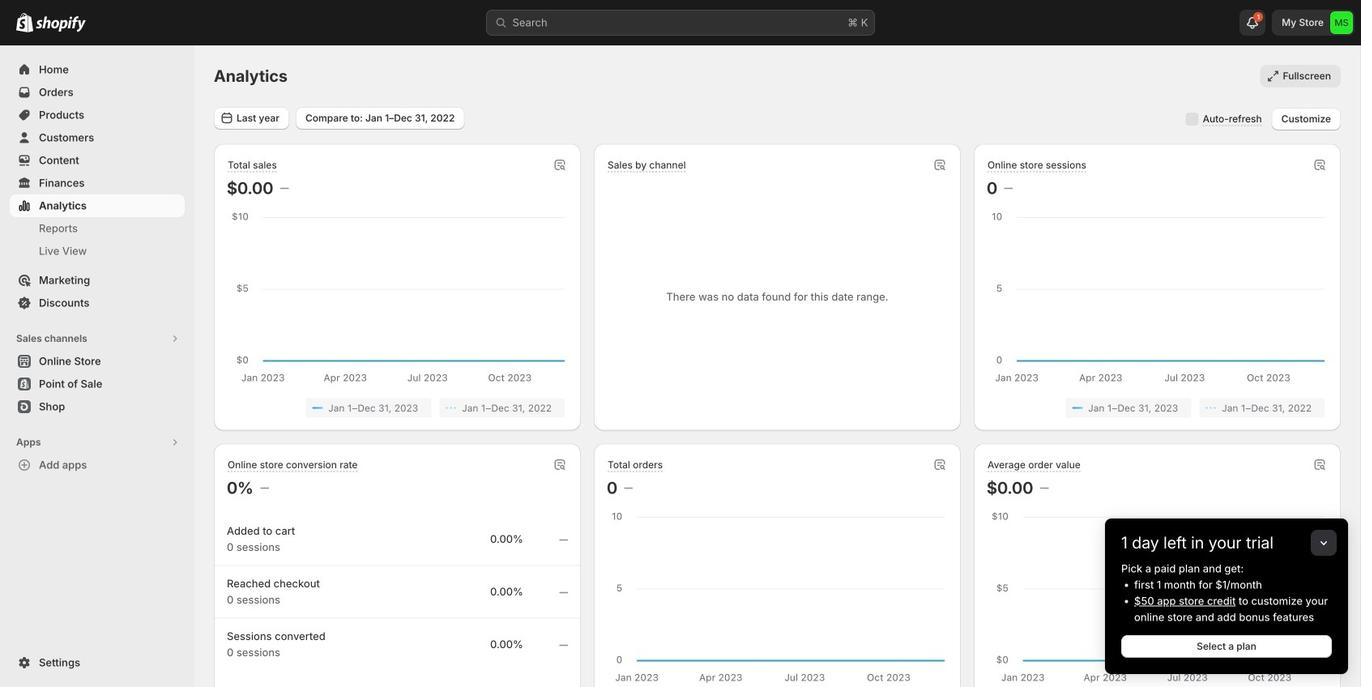 Task type: locate. For each thing, give the bounding box(es) containing it.
1 list from the left
[[230, 398, 565, 418]]

0 horizontal spatial list
[[230, 398, 565, 418]]

1 horizontal spatial list
[[991, 398, 1325, 418]]

2 list from the left
[[991, 398, 1325, 418]]

list
[[230, 398, 565, 418], [991, 398, 1325, 418]]



Task type: vqa. For each thing, say whether or not it's contained in the screenshot.
"tab list"
no



Task type: describe. For each thing, give the bounding box(es) containing it.
my store image
[[1331, 11, 1354, 34]]

shopify image
[[36, 16, 86, 32]]

shopify image
[[16, 13, 33, 32]]



